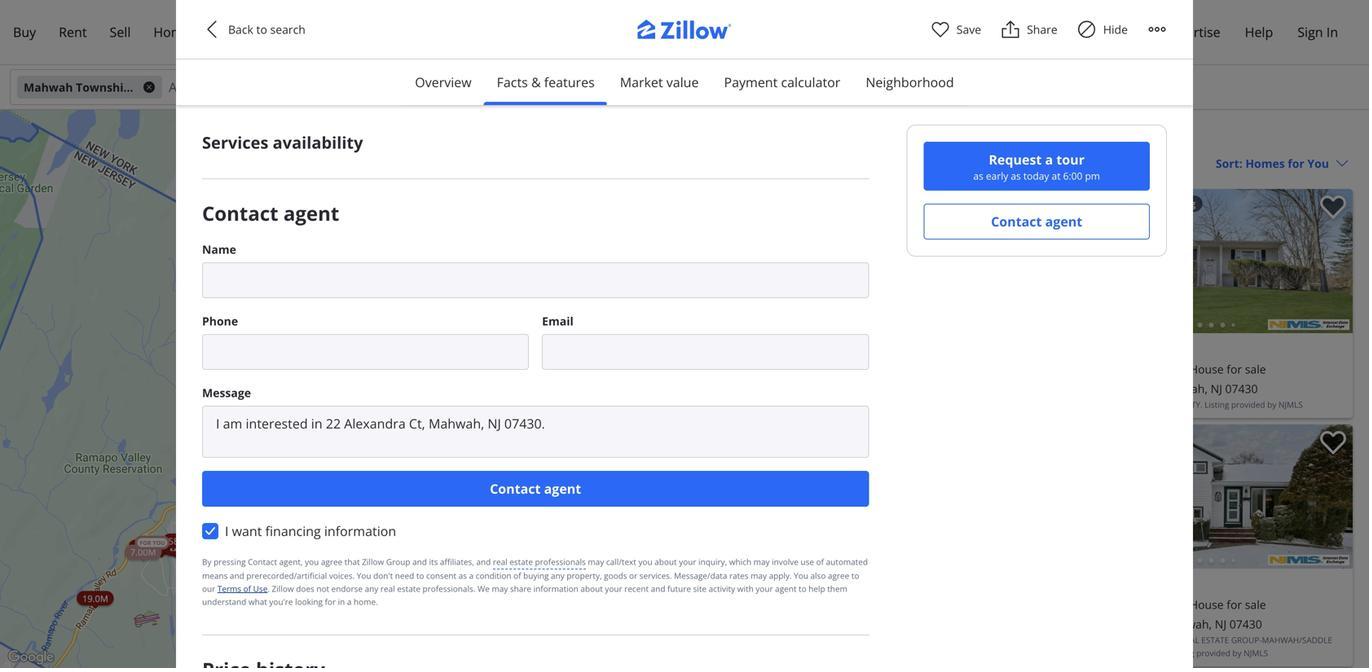 Task type: describe. For each thing, give the bounding box(es) containing it.
1.10m
[[427, 446, 453, 458]]

minus image
[[718, 629, 736, 646]]

property images, use arrow keys to navigate, image 1 of 45 group
[[774, 425, 1060, 573]]

0 horizontal spatial listing
[[1170, 648, 1195, 659]]

goods
[[604, 570, 627, 581]]

finder
[[291, 23, 328, 41]]

9 aspen ct, mahwah, nj 07430 image
[[774, 189, 1060, 333]]

1 you from the left
[[305, 557, 319, 568]]

contact agent for the leftmost contact agent button
[[490, 480, 581, 497]]

0 horizontal spatial chevron left image
[[202, 20, 222, 39]]

0 vertical spatial of
[[816, 557, 824, 568]]

Name text field
[[202, 262, 869, 298]]

neighborhood button
[[853, 59, 967, 105]]

2 horizontal spatial your
[[756, 583, 773, 594]]

alpine
[[1018, 635, 1045, 646]]

with
[[737, 583, 754, 594]]

mahwah township nj real estate & homes for sale
[[774, 126, 1177, 148]]

about inside may call/text you about your inquiry, which may involve use of automated means and prerecorded/artificial voices. you don't need to consent as a condition of buying any property, goods or services. message/data rates may apply. you also agree to our
[[655, 557, 677, 568]]

agent up "375k"
[[279, 557, 301, 568]]

convenient to shopping
[[1080, 197, 1196, 210]]

apply.
[[769, 570, 792, 581]]

1 williams from the left
[[811, 399, 848, 410]]

Email email field
[[542, 334, 869, 370]]

399k
[[294, 568, 315, 580]]

375k
[[282, 570, 303, 582]]

williams inside 21 bayberry dr, mahwah, nj 07430 keller williams valley realty . listing provided by njmls
[[1103, 399, 1141, 410]]

1 vertical spatial njmls
[[1244, 648, 1268, 659]]

want
[[232, 522, 262, 540]]

homes
[[1056, 126, 1111, 148]]

0 vertical spatial information
[[324, 522, 396, 540]]

690k
[[516, 463, 537, 475]]

by inside 21 bayberry dr, mahwah, nj 07430 keller williams valley realty . listing provided by njmls
[[1268, 399, 1277, 410]]

back
[[228, 22, 253, 37]]

provided inside 21 bayberry dr, mahwah, nj 07430 keller williams valley realty . listing provided by njmls
[[1231, 399, 1265, 410]]

chevron down image right payment
[[809, 81, 822, 94]]

real estate professionals button
[[493, 556, 586, 570]]

terms of use
[[217, 583, 268, 594]]

925k
[[151, 542, 172, 554]]

type
[[305, 12, 331, 29]]

bayberry
[[1089, 381, 1137, 397]]

i want financing information
[[225, 522, 396, 540]]

what
[[248, 596, 267, 607]]

ownership type
[[235, 12, 331, 29]]

facts
[[497, 73, 528, 91]]

valley inside 21 bayberry dr, mahwah, nj 07430 keller williams valley realty . listing provided by njmls
[[1143, 399, 1170, 410]]

zillow inside . zillow does not endorse any real estate professionals. we may share information about your recent and future site activity with your agent to help them understand what you're looking for in a home.
[[272, 583, 294, 594]]

township for mahwah township nj
[[76, 79, 131, 95]]

. inside 21 bayberry dr, mahwah, nj 07430 keller williams valley realty . listing provided by njmls
[[1201, 399, 1203, 410]]

chevron right image inside property images, use arrow keys to navigate, image 1 of 50 group
[[1033, 251, 1052, 271]]

ct,
[[1146, 617, 1160, 632]]

tour for 3d tour 619k
[[185, 536, 201, 544]]

1 vertical spatial of
[[514, 570, 521, 581]]

nj inside 21 bayberry dr, mahwah, nj 07430 keller williams valley realty . listing provided by njmls
[[1211, 381, 1222, 397]]

may up property,
[[588, 557, 604, 568]]

5 ba
[[822, 361, 845, 377]]

1 international from the left
[[923, 635, 985, 646]]

agent inside . zillow does not endorse any real estate professionals. we may share information about your recent and future site activity with your agent to help them understand what you're looking for in a home.
[[775, 583, 797, 594]]

to right back
[[256, 22, 267, 37]]

property,
[[567, 570, 602, 581]]

contact up name
[[202, 200, 278, 226]]

mahwah for mahwah township nj
[[24, 79, 73, 95]]

filters element
[[0, 65, 1369, 110]]

. zillow does not endorse any real estate professionals. we may share information about your recent and future site activity with your agent to help them understand what you're looking for in a home.
[[202, 583, 847, 607]]

that
[[345, 557, 360, 568]]

prominent properties sotheby's international realty-alpine
[[781, 635, 1045, 646]]

map region
[[0, 75, 861, 668]]

agent down availability
[[283, 200, 339, 226]]

you inside may call/text you about your inquiry, which may involve use of automated means and prerecorded/artificial voices. you don't need to consent as a condition of buying any property, goods or services. message/data rates may apply. you also agree to our
[[639, 557, 653, 568]]

399k link
[[289, 567, 321, 581]]

and up the condition
[[476, 557, 491, 568]]

home
[[154, 23, 190, 41]]

to inside main content
[[1138, 197, 1149, 210]]

0 horizontal spatial contact agent
[[202, 200, 339, 226]]

you're
[[269, 596, 293, 607]]

for
[[1115, 126, 1141, 148]]

calculator
[[781, 73, 841, 91]]

inquiry,
[[699, 557, 727, 568]]

4.79m
[[134, 541, 160, 553]]

sign
[[1298, 23, 1323, 41]]

6
[[781, 597, 787, 613]]

estate inside . zillow does not endorse any real estate professionals. we may share information about your recent and future site activity with your agent to help them understand what you're looking for in a home.
[[397, 583, 421, 594]]

main navigation
[[0, 0, 1369, 269]]

loans
[[194, 23, 230, 41]]

understand
[[202, 596, 246, 607]]

sqft
[[867, 361, 888, 377]]

house for 21 bayberry dr, mahwah, nj 07430
[[1190, 361, 1224, 377]]

share
[[510, 583, 531, 594]]

mahwah, for ct,
[[1163, 617, 1212, 632]]

pressing
[[214, 557, 246, 568]]

300k link
[[261, 403, 293, 418]]

may inside . zillow does not endorse any real estate professionals. we may share information about your recent and future site activity with your agent to help them understand what you're looking for in a home.
[[492, 583, 508, 594]]

0 horizontal spatial provided
[[1197, 648, 1231, 659]]

750k
[[504, 504, 525, 516]]

you for 690k
[[533, 456, 546, 464]]

save this home button for keller williams valley realty
[[1307, 189, 1353, 235]]

site
[[693, 583, 707, 594]]

. listing provided by njmls
[[1166, 648, 1268, 659]]

affiliates,
[[440, 557, 474, 568]]

contact down "1.68m"
[[490, 480, 541, 497]]

for you 690k
[[516, 456, 546, 475]]

terms of use link
[[217, 583, 268, 594]]

google image
[[4, 647, 58, 668]]

hide image
[[1077, 20, 1097, 39]]

for for 1.68m
[[516, 457, 527, 465]]

rent link
[[47, 13, 98, 51]]

condition
[[476, 570, 511, 581]]

buy
[[13, 23, 36, 41]]

925k link
[[145, 540, 178, 555]]

shopping
[[1151, 197, 1196, 210]]

1 listing provided by njmls image from the top
[[1268, 319, 1350, 330]]

heart image
[[931, 20, 950, 39]]

realty-
[[987, 635, 1018, 646]]

for for 690k
[[520, 456, 532, 464]]

21 bayberry dr, mahwah, nj 07430 image
[[1067, 189, 1353, 333]]

1 valley from the left
[[850, 399, 878, 410]]

chevron left image
[[782, 487, 802, 507]]

5 for 5 bds
[[781, 361, 787, 377]]

agent finder link
[[241, 13, 339, 51]]

ownership
[[235, 12, 301, 29]]

payment
[[724, 73, 778, 91]]

availability
[[273, 131, 363, 153]]

1 vertical spatial by
[[1233, 648, 1242, 659]]

them
[[827, 583, 847, 594]]

to inside . zillow does not endorse any real estate professionals. we may share information about your recent and future site activity with your agent to help them understand what you're looking for in a home.
[[799, 583, 807, 594]]

Phone telephone field
[[202, 334, 529, 370]]

need
[[395, 570, 414, 581]]

mahwah township nj
[[24, 79, 147, 95]]

430k link
[[291, 562, 324, 577]]

consent
[[426, 570, 456, 581]]

to right need at the left bottom of the page
[[416, 570, 424, 581]]

0 horizontal spatial your
[[605, 583, 622, 594]]

save this home button for $1,679,000
[[1015, 189, 1060, 235]]

a inside . zillow does not endorse any real estate professionals. we may share information about your recent and future site activity with your agent to help them understand what you're looking for in a home.
[[347, 596, 352, 607]]

nj left real
[[926, 126, 944, 148]]

house for 22 alexandra ct, mahwah, nj 07430
[[1190, 597, 1224, 613]]

phone
[[202, 313, 238, 329]]

07430 for 22 alexandra ct, mahwah, nj 07430
[[1230, 617, 1262, 632]]

advertise link
[[1152, 13, 1232, 51]]

319k
[[380, 408, 400, 420]]

- house for sale for 22 alexandra ct, mahwah, nj 07430
[[1183, 597, 1266, 613]]

1 realty from the left
[[880, 399, 908, 410]]

property images, use arrow keys to navigate, image 1 of 50 group
[[774, 189, 1060, 337]]

and inside may call/text you about your inquiry, which may involve use of automated means and prerecorded/artificial voices. you don't need to consent as a condition of buying any property, goods or services. message/data rates may apply. you also agree to our
[[230, 570, 244, 581]]

- house for sale for 21 bayberry dr, mahwah, nj 07430
[[1183, 361, 1266, 377]]

river
[[1073, 648, 1095, 659]]

0 horizontal spatial contact agent button
[[202, 471, 869, 507]]

nj inside filters 'element'
[[134, 79, 147, 95]]

2 horizontal spatial as
[[1011, 169, 1021, 183]]

save this home image for christie's international real estate group-mahwah/saddle river regional office
[[1320, 431, 1346, 455]]

means
[[202, 570, 228, 581]]

contact agent for contact agent button to the top
[[991, 213, 1083, 230]]

dr,
[[1140, 381, 1156, 397]]

zillow logo image
[[619, 20, 750, 48]]

does
[[296, 583, 314, 594]]

and left its
[[412, 557, 427, 568]]

market
[[620, 73, 663, 91]]

0 vertical spatial chevron right image
[[221, 163, 240, 183]]

chevron down image left "market"
[[583, 81, 596, 94]]

mahwah for mahwah township nj real estate & homes for sale
[[774, 126, 842, 148]]

any inside may call/text you about your inquiry, which may involve use of automated means and prerecorded/artificial voices. you don't need to consent as a condition of buying any property, goods or services. message/data rates may apply. you also agree to our
[[551, 570, 565, 581]]

advertise
[[1164, 23, 1221, 41]]

our
[[202, 583, 215, 594]]

new 375k
[[282, 563, 312, 582]]

i
[[225, 522, 229, 540]]

facts & features
[[497, 73, 595, 91]]

home image
[[20, 86, 55, 121]]

keller williams valley realty
[[781, 399, 908, 410]]

alexandra
[[1089, 617, 1143, 632]]

07430 for 21 bayberry dr, mahwah, nj 07430 keller williams valley realty . listing provided by njmls
[[1225, 381, 1258, 397]]

looking
[[295, 596, 323, 607]]

1 horizontal spatial as
[[974, 169, 984, 183]]

chevron down image left facts
[[430, 81, 443, 94]]

about inside . zillow does not endorse any real estate professionals. we may share information about your recent and future site activity with your agent to help them understand what you're looking for in a home.
[[581, 583, 603, 594]]

help link
[[1234, 13, 1285, 51]]

585k link
[[163, 534, 195, 548]]

chevron right image inside the property images, use arrow keys to navigate, image 1 of 39 group
[[1325, 487, 1345, 507]]

neighborhood
[[866, 73, 954, 91]]

help
[[1245, 23, 1273, 41]]



Task type: locate. For each thing, give the bounding box(es) containing it.
estate up buying
[[510, 557, 533, 568]]

property images, use arrow keys to navigate, image 1 of 22 group
[[1067, 189, 1353, 337]]

or
[[629, 570, 638, 581]]

future
[[668, 583, 691, 594]]

real up the condition
[[493, 557, 508, 568]]

which
[[729, 557, 752, 568]]

remove tag image
[[143, 81, 156, 94]]

1 horizontal spatial information
[[534, 583, 579, 594]]

5 for 5 ba
[[822, 361, 828, 377]]

sale for 22 alexandra ct, mahwah, nj 07430
[[1245, 597, 1266, 613]]

2 - house for sale from the top
[[1183, 597, 1266, 613]]

1 - house for sale from the top
[[1183, 361, 1266, 377]]

professionals.
[[423, 583, 476, 594]]

contact up use
[[248, 557, 277, 568]]

a down affiliates,
[[469, 570, 474, 581]]

and up terms of use
[[230, 570, 244, 581]]

1 horizontal spatial save this home image
[[1320, 431, 1346, 455]]

. for . listing provided by njmls
[[1166, 648, 1168, 659]]

0 vertical spatial .
[[1201, 399, 1203, 410]]

0 horizontal spatial chevron right image
[[221, 163, 240, 183]]

video
[[800, 432, 827, 446]]

estate down need at the left bottom of the page
[[397, 583, 421, 594]]

0 vertical spatial about
[[655, 557, 677, 568]]

don't
[[373, 570, 393, 581]]

07430 inside 21 bayberry dr, mahwah, nj 07430 keller williams valley realty . listing provided by njmls
[[1225, 381, 1258, 397]]

1 horizontal spatial provided
[[1231, 399, 1265, 410]]

& right facts
[[531, 73, 541, 91]]

sale
[[1245, 361, 1266, 377], [1245, 597, 1266, 613]]

valley down dr,
[[1143, 399, 1170, 410]]

international up the office
[[1116, 635, 1178, 646]]

1 horizontal spatial contact agent
[[490, 480, 581, 497]]

house up the 22 alexandra ct, mahwah, nj 07430 link
[[1190, 597, 1224, 613]]

chevron down image up save this home image
[[1336, 157, 1349, 170]]

22
[[1073, 617, 1086, 632]]

manage rentals
[[1044, 23, 1141, 41]]

christie's international real estate group-mahwah/saddle river regional office
[[1073, 635, 1333, 659]]

keller down 21
[[1073, 399, 1101, 410]]

your up message/data
[[679, 557, 696, 568]]

2 you from the left
[[639, 557, 653, 568]]

of
[[816, 557, 824, 568], [514, 570, 521, 581], [243, 583, 251, 594]]

manage rentals link
[[1033, 13, 1152, 51]]

19.0m link
[[77, 591, 114, 606]]

you for 1.68m
[[529, 457, 541, 465]]

real down don't
[[381, 583, 395, 594]]

contact agent up name
[[202, 200, 339, 226]]

township
[[76, 79, 131, 95], [846, 126, 922, 148]]

1 horizontal spatial 5
[[822, 361, 828, 377]]

group-
[[1231, 635, 1262, 646]]

agree up them
[[828, 570, 849, 581]]

1 horizontal spatial williams
[[1103, 399, 1141, 410]]

to
[[256, 22, 267, 37], [1138, 197, 1149, 210], [416, 570, 424, 581], [852, 570, 859, 581], [799, 583, 807, 594]]

name
[[202, 242, 236, 257]]

1 horizontal spatial a
[[469, 570, 474, 581]]

2 horizontal spatial of
[[816, 557, 824, 568]]

0 horizontal spatial as
[[459, 570, 467, 581]]

agent down at
[[1045, 213, 1083, 230]]

realty inside 21 bayberry dr, mahwah, nj 07430 keller williams valley realty . listing provided by njmls
[[1173, 399, 1201, 410]]

as left early
[[974, 169, 984, 183]]

williams down 5 ba
[[811, 399, 848, 410]]

professionals
[[535, 557, 586, 568]]

1 horizontal spatial &
[[1039, 126, 1051, 148]]

3d tour 619k
[[172, 536, 201, 555]]

2 you from the left
[[794, 570, 808, 581]]

request
[[989, 151, 1042, 168]]

buying
[[523, 570, 549, 581]]

contact agent down 690k
[[490, 480, 581, 497]]

0 horizontal spatial you
[[357, 570, 371, 581]]

township for mahwah township nj real estate & homes for sale
[[846, 126, 922, 148]]

financing
[[265, 522, 321, 540]]

0 vertical spatial &
[[531, 73, 541, 91]]

nj
[[134, 79, 147, 95], [926, 126, 944, 148], [1211, 381, 1222, 397], [1215, 617, 1227, 632]]

in
[[1327, 23, 1338, 41]]

about up services.
[[655, 557, 677, 568]]

& up request a tour as early as today at 6:00 pm
[[1039, 126, 1051, 148]]

chevron right image
[[1325, 251, 1345, 271], [1325, 487, 1345, 507]]

to left help
[[799, 583, 807, 594]]

agent down for you 690k
[[544, 480, 581, 497]]

mahwah inside filters 'element'
[[24, 79, 73, 95]]

keller down 5 bds
[[781, 399, 808, 410]]

0 vertical spatial estate
[[510, 557, 533, 568]]

19.0m
[[82, 592, 108, 605]]

1 vertical spatial - house for sale
[[1183, 597, 1266, 613]]

and down services.
[[651, 583, 665, 594]]

for up 21 bayberry dr, mahwah, nj 07430 link
[[1227, 361, 1242, 377]]

2 williams from the left
[[1103, 399, 1141, 410]]

1 vertical spatial township
[[846, 126, 922, 148]]

international left realty-
[[923, 635, 985, 646]]

zillow up you're
[[272, 583, 294, 594]]

1 keller from the left
[[781, 399, 808, 410]]

international inside christie's international real estate group-mahwah/saddle river regional office
[[1116, 635, 1178, 646]]

any inside . zillow does not endorse any real estate professionals. we may share information about your recent and future site activity with your agent to help them understand what you're looking for in a home.
[[365, 583, 378, 594]]

0 horizontal spatial &
[[531, 73, 541, 91]]

may right which
[[754, 557, 770, 568]]

information down buying
[[534, 583, 579, 594]]

mahwah,
[[1159, 381, 1208, 397], [1163, 617, 1212, 632]]

you up services.
[[639, 557, 653, 568]]

agree
[[321, 557, 342, 568], [828, 570, 849, 581]]

0 horizontal spatial of
[[243, 583, 251, 594]]

you down 'use'
[[794, 570, 808, 581]]

may up with
[[751, 570, 767, 581]]

chevron down image
[[430, 81, 443, 94], [583, 81, 596, 94], [809, 81, 822, 94], [1336, 157, 1349, 170], [677, 634, 689, 646]]

2 keller from the left
[[1073, 399, 1101, 410]]

of left use
[[243, 583, 251, 594]]

for for 22 alexandra ct, mahwah, nj 07430
[[1227, 597, 1242, 613]]

sale up 21 bayberry dr, mahwah, nj 07430 link
[[1245, 361, 1266, 377]]

1 horizontal spatial of
[[514, 570, 521, 581]]

for up the 22 alexandra ct, mahwah, nj 07430 link
[[1227, 597, 1242, 613]]

3d for 3d tour 619k
[[177, 536, 184, 544]]

3d for 3d tour
[[182, 537, 190, 545]]

at
[[1052, 169, 1061, 183]]

0 vertical spatial house
[[1190, 361, 1224, 377]]

2 chevron right image from the top
[[1325, 487, 1345, 507]]

save this home image
[[1320, 196, 1346, 220]]

township inside filters 'element'
[[76, 79, 131, 95]]

0 horizontal spatial agree
[[321, 557, 342, 568]]

township inside main content
[[846, 126, 922, 148]]

1 horizontal spatial about
[[655, 557, 677, 568]]

3d inside the 3d tour 619k
[[177, 536, 184, 544]]

0 horizontal spatial about
[[581, 583, 603, 594]]

email
[[542, 313, 574, 329]]

sale for 21 bayberry dr, mahwah, nj 07430
[[1245, 361, 1266, 377]]

save this home button for christie's international real estate group-mahwah/saddle river regional office
[[1307, 425, 1353, 470]]

21 bayberry dr, mahwah, nj 07430 link
[[1073, 379, 1346, 399]]

agree inside may call/text you about your inquiry, which may involve use of automated means and prerecorded/artificial voices. you don't need to consent as a condition of buying any property, goods or services. message/data rates may apply. you also agree to our
[[828, 570, 849, 581]]

1 vertical spatial listing
[[1170, 648, 1195, 659]]

agree up voices.
[[321, 557, 342, 568]]

main content containing mahwah township nj real estate & homes for sale
[[758, 110, 1369, 668]]

house
[[1190, 361, 1224, 377], [1190, 597, 1224, 613]]

0 vertical spatial save this home image
[[1028, 196, 1054, 220]]

1 vertical spatial estate
[[397, 583, 421, 594]]

mahwah inside main content
[[774, 126, 842, 148]]

for left in
[[325, 596, 336, 607]]

. for . zillow does not endorse any real estate professionals. we may share information about your recent and future site activity with your agent to help them understand what you're looking for in a home.
[[268, 583, 270, 594]]

provided down estate
[[1197, 648, 1231, 659]]

automated
[[826, 557, 868, 568]]

1 horizontal spatial township
[[846, 126, 922, 148]]

facts & features button
[[484, 59, 608, 105]]

0 vertical spatial chevron right image
[[1325, 251, 1345, 271]]

any
[[551, 570, 565, 581], [365, 583, 378, 594]]

0 horizontal spatial by
[[1233, 648, 1242, 659]]

1 chevron right image from the top
[[1325, 251, 1345, 271]]

main content
[[758, 110, 1369, 668]]

contact agent down today on the right of the page
[[991, 213, 1083, 230]]

keller inside 21 bayberry dr, mahwah, nj 07430 keller williams valley realty . listing provided by njmls
[[1073, 399, 1101, 410]]

of right 'use'
[[816, 557, 824, 568]]

more image
[[1148, 20, 1167, 39]]

,
[[301, 557, 303, 568]]

- house for sale up 21 bayberry dr, mahwah, nj 07430 link
[[1183, 361, 1266, 377]]

7.00m
[[130, 546, 156, 558]]

0 horizontal spatial mahwah
[[24, 79, 73, 95]]

rentals
[[1096, 23, 1141, 41]]

any up home.
[[365, 583, 378, 594]]

for
[[520, 456, 532, 464], [516, 457, 527, 465], [140, 539, 151, 547]]

2 international from the left
[[1116, 635, 1178, 646]]

2 realty from the left
[[1173, 399, 1201, 410]]

zillow up don't
[[362, 557, 384, 568]]

listing down 21 bayberry dr, mahwah, nj 07430 link
[[1205, 399, 1229, 410]]

0 vertical spatial by
[[1268, 399, 1277, 410]]

$6,995,000 6
[[781, 574, 865, 613]]

save this home button
[[1015, 189, 1060, 235], [1307, 189, 1353, 235], [1307, 425, 1353, 470]]

listing inside 21 bayberry dr, mahwah, nj 07430 keller williams valley realty . listing provided by njmls
[[1205, 399, 1229, 410]]

as down request
[[1011, 169, 1021, 183]]

1 vertical spatial save this home image
[[1320, 431, 1346, 455]]

may down the condition
[[492, 583, 508, 594]]

chevron right image inside property images, use arrow keys to navigate, image 1 of 22 group
[[1325, 251, 1345, 271]]

realty down sqft
[[880, 399, 908, 410]]

1 vertical spatial 07430
[[1230, 617, 1262, 632]]

0 horizontal spatial you
[[305, 557, 319, 568]]

mahwah, for dr,
[[1159, 381, 1208, 397]]

- house for sale up the 22 alexandra ct, mahwah, nj 07430 link
[[1183, 597, 1266, 613]]

1 horizontal spatial contact agent button
[[924, 204, 1150, 240]]

for for 21 bayberry dr, mahwah, nj 07430
[[1227, 361, 1242, 377]]

0 horizontal spatial zillow
[[272, 583, 294, 594]]

we
[[478, 583, 490, 594]]

property images, use arrow keys to navigate, image 1 of 39 group
[[1067, 425, 1353, 573]]

. down 22 alexandra ct, mahwah, nj 07430
[[1166, 648, 1168, 659]]

1 house from the top
[[1190, 361, 1224, 377]]

0 horizontal spatial 5
[[781, 361, 787, 377]]

-
[[857, 361, 861, 377], [861, 361, 864, 377], [1183, 361, 1187, 377], [1183, 597, 1187, 613]]

0 horizontal spatial a
[[347, 596, 352, 607]]

22 alexandra ct, mahwah, nj 07430 image
[[1067, 425, 1353, 569]]

for inside . zillow does not endorse any real estate professionals. we may share information about your recent and future site activity with your agent to help them understand what you're looking for in a home.
[[325, 596, 336, 607]]

750k link
[[499, 503, 531, 517]]

you inside for you 690k
[[533, 456, 546, 464]]

real inside . zillow does not endorse any real estate professionals. we may share information about your recent and future site activity with your agent to help them understand what you're looking for in a home.
[[381, 583, 395, 594]]

request a tour as early as today at 6:00 pm
[[974, 151, 1100, 183]]

link
[[362, 374, 401, 396]]

you right , in the left of the page
[[305, 557, 319, 568]]

1 5 from the left
[[781, 361, 787, 377]]

0 vertical spatial mahwah
[[24, 79, 73, 95]]

0 horizontal spatial williams
[[811, 399, 848, 410]]

contact down early
[[991, 213, 1042, 230]]

information up that
[[324, 522, 396, 540]]

share image
[[1001, 20, 1021, 39]]

1 you from the left
[[357, 570, 371, 581]]

1 horizontal spatial .
[[1166, 648, 1168, 659]]

your down the goods
[[605, 583, 622, 594]]

rent
[[59, 23, 87, 41]]

1 horizontal spatial estate
[[510, 557, 533, 568]]

mahwah down calculator
[[774, 126, 842, 148]]

2 vertical spatial .
[[1166, 648, 1168, 659]]

message
[[202, 385, 251, 400]]

any down professionals
[[551, 570, 565, 581]]

439k link
[[443, 492, 475, 507]]

1 horizontal spatial agree
[[828, 570, 849, 581]]

tour inside the 3d tour 619k
[[185, 536, 201, 544]]

415k link
[[171, 541, 203, 556]]

tour
[[185, 536, 201, 544], [191, 537, 207, 545]]

chevron left image inside property images, use arrow keys to navigate, image 1 of 22 group
[[1075, 251, 1095, 271]]

you down that
[[357, 570, 371, 581]]

services availability
[[202, 131, 363, 153]]

not
[[316, 583, 329, 594]]

1 vertical spatial mahwah
[[774, 126, 842, 148]]

listing provided by njmls image
[[1268, 319, 1350, 330], [1268, 555, 1350, 566]]

0 vertical spatial a
[[1045, 151, 1053, 168]]

njmls inside 21 bayberry dr, mahwah, nj 07430 keller williams valley realty . listing provided by njmls
[[1279, 399, 1303, 410]]

your inside may call/text you about your inquiry, which may involve use of automated means and prerecorded/artificial voices. you don't need to consent as a condition of buying any property, goods or services. message/data rates may apply. you also agree to our
[[679, 557, 696, 568]]

about down property,
[[581, 583, 603, 594]]

0 horizontal spatial real
[[381, 583, 395, 594]]

listing down real
[[1170, 648, 1195, 659]]

. up you're
[[268, 583, 270, 594]]

a right in
[[347, 596, 352, 607]]

office
[[1139, 648, 1166, 659]]

1 vertical spatial agree
[[828, 570, 849, 581]]

0 vertical spatial sale
[[1245, 361, 1266, 377]]

1 vertical spatial chevron right image
[[1033, 251, 1052, 271]]

1 horizontal spatial keller
[[1073, 399, 1101, 410]]

by down 21 bayberry dr, mahwah, nj 07430 link
[[1268, 399, 1277, 410]]

2 sale from the top
[[1245, 597, 1266, 613]]

you
[[357, 570, 371, 581], [794, 570, 808, 581]]

2 horizontal spatial contact agent
[[991, 213, 1083, 230]]

4.79m link
[[129, 540, 166, 555]]

a up at
[[1045, 151, 1053, 168]]

0 vertical spatial - house for sale
[[1183, 361, 1266, 377]]

5
[[781, 361, 787, 377], [822, 361, 828, 377]]

chevron left image for property images, use arrow keys to navigate, image 1 of 50 group
[[782, 251, 802, 271]]

chevron down image left the minus icon
[[677, 634, 689, 646]]

$6,995,000
[[781, 574, 865, 596]]

1 horizontal spatial mahwah
[[774, 126, 842, 148]]

realty
[[880, 399, 908, 410], [1173, 399, 1201, 410]]

mahwah down "buy" link
[[24, 79, 73, 95]]

house up 21 bayberry dr, mahwah, nj 07430 link
[[1190, 361, 1224, 377]]

realty down 21 bayberry dr, mahwah, nj 07430 link
[[1173, 399, 1201, 410]]

by pressing contact agent , you agree that zillow group and its affiliates, and real estate professionals
[[202, 557, 586, 568]]

1 horizontal spatial your
[[679, 557, 696, 568]]

0 horizontal spatial information
[[324, 522, 396, 540]]

for inside for you 1.68m
[[516, 457, 527, 465]]

0 vertical spatial contact agent button
[[924, 204, 1150, 240]]

payment calculator button
[[711, 59, 854, 105]]

5 left bds
[[781, 361, 787, 377]]

back to search
[[228, 22, 306, 37]]

and inside . zillow does not endorse any real estate professionals. we may share information about your recent and future site activity with your agent to help them understand what you're looking for in a home.
[[651, 583, 665, 594]]

2 5 from the left
[[822, 361, 828, 377]]

2 horizontal spatial .
[[1201, 399, 1203, 410]]

chevron left image
[[202, 20, 222, 39], [782, 251, 802, 271], [1075, 251, 1095, 271]]

1 vertical spatial .
[[268, 583, 270, 594]]

to left shopping
[[1138, 197, 1149, 210]]

save
[[957, 22, 981, 37]]

mahwah, inside 21 bayberry dr, mahwah, nj 07430 keller williams valley realty . listing provided by njmls
[[1159, 381, 1208, 397]]

chevron left image for property images, use arrow keys to navigate, image 1 of 22 group
[[1075, 251, 1095, 271]]

0 vertical spatial listing
[[1205, 399, 1229, 410]]

nj right dr,
[[1211, 381, 1222, 397]]

0 horizontal spatial international
[[923, 635, 985, 646]]

1 horizontal spatial zillow
[[362, 557, 384, 568]]

for you 7.00m
[[130, 539, 165, 558]]

save this home image
[[1028, 196, 1054, 220], [1320, 431, 1346, 455]]

as inside may call/text you about your inquiry, which may involve use of automated means and prerecorded/artificial voices. you don't need to consent as a condition of buying any property, goods or services. message/data rates may apply. you also agree to our
[[459, 570, 467, 581]]

1 vertical spatial listing provided by njmls image
[[1268, 555, 1350, 566]]

for inside for you 690k
[[520, 456, 532, 464]]

njmls
[[1279, 399, 1303, 410], [1244, 648, 1268, 659]]

for inside for you 7.00m
[[140, 539, 151, 547]]

1 horizontal spatial real
[[493, 557, 508, 568]]

link inside 'map' region
[[362, 374, 401, 396]]

. inside . zillow does not endorse any real estate professionals. we may share information about your recent and future site activity with your agent to help them understand what you're looking for in a home.
[[268, 583, 270, 594]]

1.68m
[[506, 464, 532, 476]]

nj up estate
[[1215, 617, 1227, 632]]

1 horizontal spatial njmls
[[1279, 399, 1303, 410]]

plus image
[[718, 586, 736, 604]]

& inside facts & features button
[[531, 73, 541, 91]]

0 vertical spatial township
[[76, 79, 131, 95]]

by
[[202, 557, 211, 568]]

6:00
[[1063, 169, 1083, 183]]

information
[[324, 522, 396, 540], [534, 583, 579, 594]]

new
[[299, 563, 312, 571]]

for for 7.00m
[[140, 539, 151, 547]]

0 vertical spatial listing provided by njmls image
[[1268, 319, 1350, 330]]

0 horizontal spatial njmls
[[1244, 648, 1268, 659]]

21 bayberry dr, mahwah, nj 07430 keller williams valley realty . listing provided by njmls
[[1073, 381, 1303, 410]]

tour for 3d tour
[[191, 537, 207, 545]]

chevron right image
[[221, 163, 240, 183], [1033, 251, 1052, 271]]

1 vertical spatial any
[[365, 583, 378, 594]]

1 horizontal spatial you
[[794, 570, 808, 581]]

& inside main content
[[1039, 126, 1051, 148]]

agent down the apply.
[[775, 583, 797, 594]]

your right with
[[756, 583, 773, 594]]

nj down sell link
[[134, 79, 147, 95]]

0 vertical spatial zillow
[[362, 557, 384, 568]]

1 vertical spatial chevron right image
[[1325, 487, 1345, 507]]

10 farmstead rd, mahwah, nj 07430 image
[[774, 425, 1060, 569]]

township left remove tag 'icon' at left
[[76, 79, 131, 95]]

2 vertical spatial of
[[243, 583, 251, 594]]

agent finder
[[253, 23, 328, 41]]

1 vertical spatial a
[[469, 570, 474, 581]]

you inside for you 7.00m
[[153, 539, 165, 547]]

1 vertical spatial sale
[[1245, 597, 1266, 613]]

mahwah, right dr,
[[1159, 381, 1208, 397]]

2
[[181, 541, 187, 553]]

2 units
[[181, 541, 210, 553]]

22 alexandra ct, mahwah, nj 07430 link
[[1073, 615, 1346, 634]]

1 horizontal spatial listing
[[1205, 399, 1229, 410]]

0 horizontal spatial .
[[268, 583, 270, 594]]

2 listing provided by njmls image from the top
[[1268, 555, 1350, 566]]

valley up walkthrough
[[850, 399, 878, 410]]

I want financing information checkbox
[[202, 523, 218, 539]]

1 sale from the top
[[1245, 361, 1266, 377]]

1 vertical spatial &
[[1039, 126, 1051, 148]]

by down group-
[[1233, 648, 1242, 659]]

1 vertical spatial zillow
[[272, 583, 294, 594]]

you for 7.00m
[[153, 539, 165, 547]]

sale up group-
[[1245, 597, 1266, 613]]

provided down 21 bayberry dr, mahwah, nj 07430 link
[[1231, 399, 1265, 410]]

2 house from the top
[[1190, 597, 1224, 613]]

2 units link
[[163, 540, 215, 554]]

information inside . zillow does not endorse any real estate professionals. we may share information about your recent and future site activity with your agent to help them understand what you're looking for in a home.
[[534, 583, 579, 594]]

1 horizontal spatial chevron left image
[[782, 251, 802, 271]]

5 left the ba
[[822, 361, 828, 377]]

skip link list tab list
[[402, 59, 967, 106]]

Message text field
[[202, 406, 869, 458]]

0 horizontal spatial any
[[365, 583, 378, 594]]

619k
[[172, 543, 192, 555]]

save this home image for $1,679,000
[[1028, 196, 1054, 220]]

1 vertical spatial real
[[381, 583, 395, 594]]

mahwah, up real
[[1163, 617, 1212, 632]]

recent
[[625, 583, 649, 594]]

williams down bayberry
[[1103, 399, 1141, 410]]

2 horizontal spatial chevron left image
[[1075, 251, 1095, 271]]

listing
[[1205, 399, 1229, 410], [1170, 648, 1195, 659]]

valley
[[850, 399, 878, 410], [1143, 399, 1170, 410]]

0 vertical spatial any
[[551, 570, 565, 581]]

2 valley from the left
[[1143, 399, 1170, 410]]

help
[[809, 583, 825, 594]]

1 vertical spatial contact agent button
[[202, 471, 869, 507]]

0 horizontal spatial valley
[[850, 399, 878, 410]]

township down neighborhood button
[[846, 126, 922, 148]]

sale
[[1145, 126, 1177, 148]]

2 vertical spatial a
[[347, 596, 352, 607]]

. down 21 bayberry dr, mahwah, nj 07430 link
[[1201, 399, 1203, 410]]

save button
[[931, 20, 981, 39]]

1 vertical spatial information
[[534, 583, 579, 594]]

use
[[801, 557, 814, 568]]

1 horizontal spatial any
[[551, 570, 565, 581]]

$1,679,000
[[781, 338, 865, 361]]

a inside may call/text you about your inquiry, which may involve use of automated means and prerecorded/artificial voices. you don't need to consent as a condition of buying any property, goods or services. message/data rates may apply. you also agree to our
[[469, 570, 474, 581]]

you inside for you 1.68m
[[529, 457, 541, 465]]

search
[[270, 22, 306, 37]]

group
[[386, 557, 410, 568]]

a inside request a tour as early as today at 6:00 pm
[[1045, 151, 1053, 168]]

to down automated
[[852, 570, 859, 581]]



Task type: vqa. For each thing, say whether or not it's contained in the screenshot.


